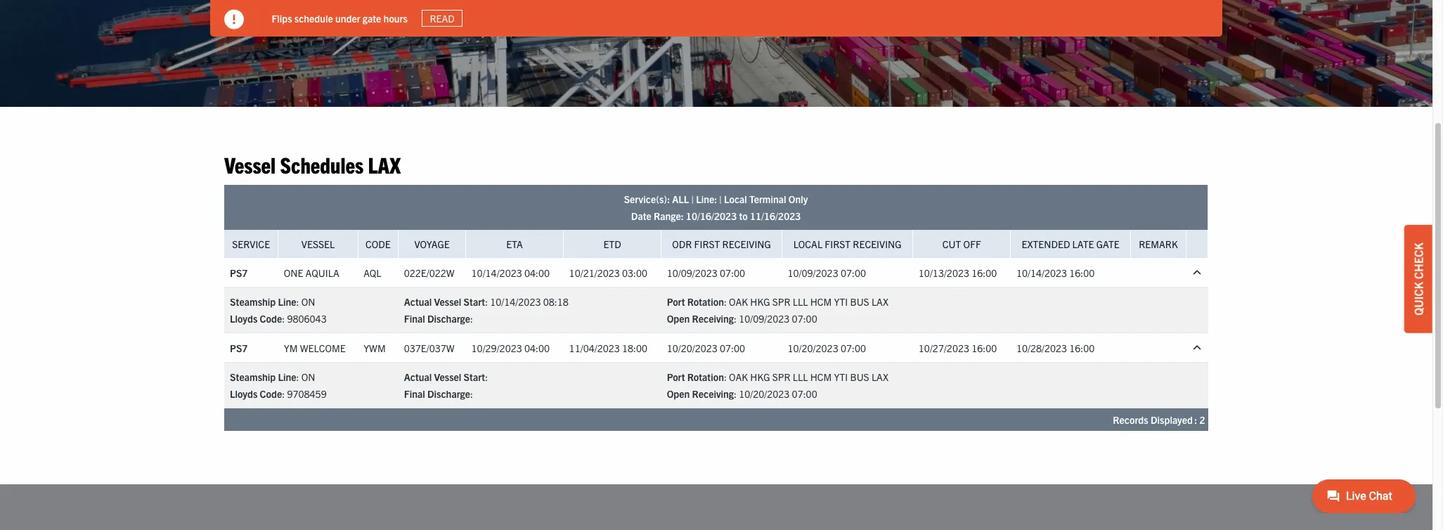 Task type: describe. For each thing, give the bounding box(es) containing it.
07:00 inside port rotation : oak hkg spr lll hcm yti bus lax open receiving : 10/20/2023 07:00
[[792, 388, 818, 400]]

&
[[345, 12, 352, 24]]

08:18
[[543, 296, 569, 308]]

2 10/20/2023 07:00 from the left
[[788, 342, 866, 354]]

welcome
[[300, 342, 346, 354]]

trapac.com lfd & demurrage
[[272, 12, 401, 24]]

read for flips schedule under gate hours
[[430, 12, 455, 25]]

one
[[284, 266, 303, 279]]

10/29/2023
[[472, 342, 522, 354]]

etd
[[604, 238, 622, 250]]

cut
[[943, 238, 962, 250]]

1 vertical spatial local
[[794, 238, 823, 250]]

port rotation : oak hkg spr lll hcm yti bus lax open receiving : 10/09/2023 07:00
[[667, 296, 889, 325]]

rotation for : 10/09/2023 07:00
[[688, 296, 724, 308]]

9806043
[[287, 312, 327, 325]]

to
[[739, 210, 748, 222]]

local first receiving
[[794, 238, 902, 250]]

2 | from the left
[[720, 193, 722, 205]]

read link for trapac.com lfd & demurrage
[[416, 10, 457, 27]]

10/09/2023 down odr
[[667, 266, 718, 279]]

9708459
[[287, 388, 327, 400]]

schedules
[[280, 150, 364, 178]]

oak for 10/20/2023
[[729, 371, 748, 383]]

16:00 for 10/14/2023 16:00
[[1070, 266, 1095, 279]]

odr first receiving
[[673, 238, 771, 250]]

records displayed : 2
[[1114, 414, 1206, 426]]

code for steamship line : on lloyds code : 9708459
[[260, 388, 282, 400]]

eta
[[507, 238, 523, 250]]

hours
[[384, 12, 408, 24]]

11/04/2023
[[569, 342, 620, 354]]

aql
[[364, 266, 382, 279]]

0 vertical spatial lax
[[368, 150, 401, 178]]

lfd
[[325, 12, 343, 24]]

10/14/2023 for 10/14/2023 16:00
[[1017, 266, 1068, 279]]

04:00 for 10/14/2023 04:00
[[525, 266, 550, 279]]

11/16/2023
[[750, 210, 801, 222]]

yti for : 10/20/2023 07:00
[[835, 371, 848, 383]]

lax for port rotation : oak hkg spr lll hcm yti bus lax open receiving : 10/20/2023 07:00
[[872, 371, 889, 383]]

hcm for : 10/20/2023 07:00
[[811, 371, 832, 383]]

range:
[[654, 210, 684, 222]]

03:00
[[622, 266, 648, 279]]

voyage
[[415, 238, 450, 250]]

lloyds for steamship line : on lloyds code : 9708459
[[230, 388, 258, 400]]

terminal
[[750, 193, 787, 205]]

records
[[1114, 414, 1149, 426]]

flips schedule under gate hours
[[272, 12, 408, 24]]

service
[[232, 238, 270, 250]]

1 | from the left
[[692, 193, 694, 205]]

port for port rotation : oak hkg spr lll hcm yti bus lax open receiving : 10/09/2023 07:00
[[667, 296, 685, 308]]

trapac.com
[[272, 12, 323, 24]]

10/21/2023
[[569, 266, 620, 279]]

quick check
[[1412, 243, 1426, 316]]

gate
[[363, 12, 382, 24]]

final inside actual vessel start : final discharge :
[[404, 388, 425, 400]]

gate
[[1097, 238, 1120, 250]]

10/20/2023 inside port rotation : oak hkg spr lll hcm yti bus lax open receiving : 10/20/2023 07:00
[[739, 388, 790, 400]]

code for steamship line : on lloyds code : 9806043
[[260, 312, 282, 325]]

on for steamship line : on lloyds code : 9806043
[[301, 296, 315, 308]]

remark
[[1139, 238, 1179, 250]]

10/14/2023 16:00
[[1017, 266, 1095, 279]]

spr for 10/09/2023
[[773, 296, 791, 308]]

actual vessel start : 10/14/2023 08:18 final discharge :
[[404, 296, 569, 325]]

steamship for steamship line : on lloyds code : 9708459
[[230, 371, 276, 383]]

odr
[[673, 238, 692, 250]]

local inside service(s): all | line: | local terminal only date range: 10/16/2023 to 11/16/2023
[[724, 193, 748, 205]]

solid image
[[224, 10, 244, 30]]

extended late gate
[[1022, 238, 1120, 250]]

10/14/2023 inside actual vessel start : 10/14/2023 08:18 final discharge :
[[490, 296, 541, 308]]

16:00 for 10/28/2023 16:00
[[1070, 342, 1095, 354]]

ywm
[[364, 342, 386, 354]]

discharge inside actual vessel start : final discharge :
[[428, 388, 471, 400]]

10/27/2023
[[919, 342, 970, 354]]

off
[[964, 238, 982, 250]]

all
[[673, 193, 689, 205]]

11/04/2023 18:00
[[569, 342, 648, 354]]

spr for 10/20/2023
[[773, 371, 791, 383]]

lax for port rotation : oak hkg spr lll hcm yti bus lax open receiving : 10/09/2023 07:00
[[872, 296, 889, 308]]

07:00 inside port rotation : oak hkg spr lll hcm yti bus lax open receiving : 10/09/2023 07:00
[[792, 312, 818, 325]]

2
[[1200, 414, 1206, 426]]

rotation for : 10/20/2023 07:00
[[688, 371, 724, 383]]

schedule
[[295, 12, 334, 24]]

port for port rotation : oak hkg spr lll hcm yti bus lax open receiving : 10/20/2023 07:00
[[667, 371, 685, 383]]

line:
[[696, 193, 717, 205]]

10/27/2023 16:00
[[919, 342, 998, 354]]

service(s):
[[624, 193, 670, 205]]

18:00
[[622, 342, 648, 354]]

receiving inside port rotation : oak hkg spr lll hcm yti bus lax open receiving : 10/09/2023 07:00
[[692, 312, 734, 325]]

ps7 for ym welcome
[[230, 342, 248, 354]]

steamship for steamship line : on lloyds code : 9806043
[[230, 296, 276, 308]]



Task type: locate. For each thing, give the bounding box(es) containing it.
1 horizontal spatial 10/09/2023 07:00
[[788, 266, 866, 279]]

1 vertical spatial rotation
[[688, 371, 724, 383]]

1 vertical spatial bus
[[851, 371, 870, 383]]

spr inside port rotation : oak hkg spr lll hcm yti bus lax open receiving : 10/09/2023 07:00
[[773, 296, 791, 308]]

10/14/2023 down 10/14/2023 04:00
[[490, 296, 541, 308]]

line inside steamship line : on lloyds code : 9806043
[[278, 296, 296, 308]]

final up 037e/037w
[[404, 312, 425, 325]]

10/20/2023 07:00
[[667, 342, 746, 354], [788, 342, 866, 354]]

start inside actual vessel start : final discharge :
[[464, 371, 485, 383]]

lloyds left 9806043
[[230, 312, 258, 325]]

read link for flips schedule under gate hours
[[422, 10, 463, 27]]

1 port from the top
[[667, 296, 685, 308]]

10/14/2023 for 10/14/2023 04:00
[[472, 266, 522, 279]]

start inside actual vessel start : 10/14/2023 08:18 final discharge :
[[464, 296, 485, 308]]

lloyds inside steamship line : on lloyds code : 9708459
[[230, 388, 258, 400]]

10/14/2023 down eta
[[472, 266, 522, 279]]

steamship line : on lloyds code : 9708459
[[230, 371, 327, 400]]

actual down 037e/037w
[[404, 371, 432, 383]]

1 line from the top
[[278, 296, 296, 308]]

1 vertical spatial code
[[260, 312, 282, 325]]

vessel inside actual vessel start : final discharge :
[[434, 371, 462, 383]]

0 vertical spatial final
[[404, 312, 425, 325]]

local up the to
[[724, 193, 748, 205]]

0 vertical spatial hcm
[[811, 296, 832, 308]]

code inside steamship line : on lloyds code : 9806043
[[260, 312, 282, 325]]

0 vertical spatial code
[[366, 238, 391, 250]]

line up 9708459
[[278, 371, 296, 383]]

port inside port rotation : oak hkg spr lll hcm yti bus lax open receiving : 10/20/2023 07:00
[[667, 371, 685, 383]]

spr inside port rotation : oak hkg spr lll hcm yti bus lax open receiving : 10/20/2023 07:00
[[773, 371, 791, 383]]

ym
[[284, 342, 298, 354]]

bus
[[851, 296, 870, 308], [851, 371, 870, 383]]

1 horizontal spatial |
[[720, 193, 722, 205]]

2 oak from the top
[[729, 371, 748, 383]]

on up 9708459
[[301, 371, 315, 383]]

aquila
[[306, 266, 339, 279]]

2 bus from the top
[[851, 371, 870, 383]]

ps7 left ym
[[230, 342, 248, 354]]

line for 9806043
[[278, 296, 296, 308]]

0 vertical spatial open
[[667, 312, 690, 325]]

1 vertical spatial discharge
[[428, 388, 471, 400]]

1 horizontal spatial local
[[794, 238, 823, 250]]

on inside steamship line : on lloyds code : 9806043
[[301, 296, 315, 308]]

16:00 down late
[[1070, 266, 1095, 279]]

actual for actual vessel start : 10/14/2023 08:18 final discharge :
[[404, 296, 432, 308]]

1 vertical spatial steamship
[[230, 371, 276, 383]]

on up 9806043
[[301, 296, 315, 308]]

discharge down 037e/037w
[[428, 388, 471, 400]]

ps7 for one aquila
[[230, 266, 248, 279]]

read for trapac.com lfd & demurrage
[[424, 12, 449, 25]]

first for odr
[[695, 238, 720, 250]]

0 vertical spatial bus
[[851, 296, 870, 308]]

1 yti from the top
[[835, 296, 848, 308]]

10/28/2023
[[1017, 342, 1068, 354]]

actual for actual vessel start : final discharge :
[[404, 371, 432, 383]]

1 lll from the top
[[793, 296, 808, 308]]

0 vertical spatial yti
[[835, 296, 848, 308]]

bus inside port rotation : oak hkg spr lll hcm yti bus lax open receiving : 10/09/2023 07:00
[[851, 296, 870, 308]]

quick
[[1412, 282, 1426, 316]]

actual down 022e/022w
[[404, 296, 432, 308]]

under
[[336, 12, 361, 24]]

1 10/20/2023 07:00 from the left
[[667, 342, 746, 354]]

hcm inside port rotation : oak hkg spr lll hcm yti bus lax open receiving : 10/20/2023 07:00
[[811, 371, 832, 383]]

2 vertical spatial lax
[[872, 371, 889, 383]]

service(s): all | line: | local terminal only date range: 10/16/2023 to 11/16/2023
[[624, 193, 808, 222]]

hkg down "odr first receiving"
[[751, 296, 771, 308]]

1 vertical spatial start
[[464, 371, 485, 383]]

hkg down port rotation : oak hkg spr lll hcm yti bus lax open receiving : 10/09/2023 07:00 on the bottom
[[751, 371, 771, 383]]

vessel schedules lax
[[224, 150, 401, 178]]

1 rotation from the top
[[688, 296, 724, 308]]

code left 9806043
[[260, 312, 282, 325]]

open
[[667, 312, 690, 325], [667, 388, 690, 400]]

1 04:00 from the top
[[525, 266, 550, 279]]

1 vertical spatial lloyds
[[230, 388, 258, 400]]

actual inside actual vessel start : final discharge :
[[404, 371, 432, 383]]

vessel
[[224, 150, 276, 178], [302, 238, 335, 250], [434, 296, 462, 308], [434, 371, 462, 383]]

hkg inside port rotation : oak hkg spr lll hcm yti bus lax open receiving : 10/09/2023 07:00
[[751, 296, 771, 308]]

late
[[1073, 238, 1095, 250]]

start down 10/29/2023
[[464, 371, 485, 383]]

receiving
[[723, 238, 771, 250], [853, 238, 902, 250], [692, 312, 734, 325], [692, 388, 734, 400]]

discharge inside actual vessel start : 10/14/2023 08:18 final discharge :
[[428, 312, 471, 325]]

1 oak from the top
[[729, 296, 748, 308]]

| right line:
[[720, 193, 722, 205]]

actual inside actual vessel start : 10/14/2023 08:18 final discharge :
[[404, 296, 432, 308]]

lloyds inside steamship line : on lloyds code : 9806043
[[230, 312, 258, 325]]

2 line from the top
[[278, 371, 296, 383]]

0 vertical spatial discharge
[[428, 312, 471, 325]]

2 hkg from the top
[[751, 371, 771, 383]]

0 vertical spatial ps7
[[230, 266, 248, 279]]

2 read from the left
[[430, 12, 455, 25]]

discharge up 037e/037w
[[428, 312, 471, 325]]

2 port from the top
[[667, 371, 685, 383]]

on inside steamship line : on lloyds code : 9708459
[[301, 371, 315, 383]]

lll inside port rotation : oak hkg spr lll hcm yti bus lax open receiving : 10/20/2023 07:00
[[793, 371, 808, 383]]

read link
[[416, 10, 457, 27], [422, 10, 463, 27]]

04:00 for 10/29/2023 04:00
[[525, 342, 550, 354]]

2 hcm from the top
[[811, 371, 832, 383]]

10/09/2023 down local first receiving
[[788, 266, 839, 279]]

10/09/2023 up port rotation : oak hkg spr lll hcm yti bus lax open receiving : 10/20/2023 07:00
[[739, 312, 790, 325]]

1 ps7 from the top
[[230, 266, 248, 279]]

1 10/09/2023 07:00 from the left
[[667, 266, 746, 279]]

1 vertical spatial hkg
[[751, 371, 771, 383]]

ps7 down service
[[230, 266, 248, 279]]

oak inside port rotation : oak hkg spr lll hcm yti bus lax open receiving : 10/20/2023 07:00
[[729, 371, 748, 383]]

open for port rotation : oak hkg spr lll hcm yti bus lax open receiving : 10/09/2023 07:00
[[667, 312, 690, 325]]

2 first from the left
[[825, 238, 851, 250]]

steamship
[[230, 296, 276, 308], [230, 371, 276, 383]]

flips
[[272, 12, 293, 24]]

1 horizontal spatial first
[[825, 238, 851, 250]]

ym welcome
[[284, 342, 346, 354]]

only
[[789, 193, 808, 205]]

extended
[[1022, 238, 1071, 250]]

final
[[404, 312, 425, 325], [404, 388, 425, 400]]

steamship inside steamship line : on lloyds code : 9806043
[[230, 296, 276, 308]]

1 horizontal spatial 10/20/2023 07:00
[[788, 342, 866, 354]]

local down 11/16/2023
[[794, 238, 823, 250]]

0 vertical spatial on
[[301, 296, 315, 308]]

1 vertical spatial line
[[278, 371, 296, 383]]

10/14/2023 04:00
[[472, 266, 550, 279]]

2 actual from the top
[[404, 371, 432, 383]]

2 rotation from the top
[[688, 371, 724, 383]]

2 ps7 from the top
[[230, 342, 248, 354]]

port rotation : oak hkg spr lll hcm yti bus lax open receiving : 10/20/2023 07:00
[[667, 371, 889, 400]]

2 04:00 from the top
[[525, 342, 550, 354]]

10/13/2023 16:00
[[919, 266, 998, 279]]

0 vertical spatial oak
[[729, 296, 748, 308]]

0 vertical spatial actual
[[404, 296, 432, 308]]

10/21/2023 03:00
[[569, 266, 648, 279]]

10/09/2023 inside port rotation : oak hkg spr lll hcm yti bus lax open receiving : 10/09/2023 07:00
[[739, 312, 790, 325]]

oak inside port rotation : oak hkg spr lll hcm yti bus lax open receiving : 10/09/2023 07:00
[[729, 296, 748, 308]]

16:00 for 10/13/2023 16:00
[[972, 266, 998, 279]]

1 hcm from the top
[[811, 296, 832, 308]]

cut off
[[943, 238, 982, 250]]

code inside steamship line : on lloyds code : 9708459
[[260, 388, 282, 400]]

0 vertical spatial port
[[667, 296, 685, 308]]

1 read from the left
[[424, 12, 449, 25]]

1 actual from the top
[[404, 296, 432, 308]]

port
[[667, 296, 685, 308], [667, 371, 685, 383]]

1 vertical spatial lll
[[793, 371, 808, 383]]

1 start from the top
[[464, 296, 485, 308]]

0 horizontal spatial local
[[724, 193, 748, 205]]

one aquila
[[284, 266, 339, 279]]

04:00 right 10/29/2023
[[525, 342, 550, 354]]

discharge
[[428, 312, 471, 325], [428, 388, 471, 400]]

0 vertical spatial steamship
[[230, 296, 276, 308]]

16:00 down off
[[972, 266, 998, 279]]

1 vertical spatial 04:00
[[525, 342, 550, 354]]

1 spr from the top
[[773, 296, 791, 308]]

hcm inside port rotation : oak hkg spr lll hcm yti bus lax open receiving : 10/09/2023 07:00
[[811, 296, 832, 308]]

start for :
[[464, 371, 485, 383]]

2 vertical spatial code
[[260, 388, 282, 400]]

yti for : 10/09/2023 07:00
[[835, 296, 848, 308]]

1 vertical spatial on
[[301, 371, 315, 383]]

steamship line : on lloyds code : 9806043
[[230, 296, 327, 325]]

start down 10/14/2023 04:00
[[464, 296, 485, 308]]

1 open from the top
[[667, 312, 690, 325]]

hkg inside port rotation : oak hkg spr lll hcm yti bus lax open receiving : 10/20/2023 07:00
[[751, 371, 771, 383]]

hkg for 10/20/2023
[[751, 371, 771, 383]]

2 on from the top
[[301, 371, 315, 383]]

10/20/2023
[[667, 342, 718, 354], [788, 342, 839, 354], [739, 388, 790, 400]]

2 start from the top
[[464, 371, 485, 383]]

10/14/2023 down the extended
[[1017, 266, 1068, 279]]

oak for 10/09/2023
[[729, 296, 748, 308]]

10/09/2023 07:00 down local first receiving
[[788, 266, 866, 279]]

actual vessel start : final discharge :
[[404, 371, 488, 400]]

1 read link from the left
[[416, 10, 457, 27]]

read
[[424, 12, 449, 25], [430, 12, 455, 25]]

code left 9708459
[[260, 388, 282, 400]]

date
[[631, 210, 652, 222]]

16:00 for 10/27/2023 16:00
[[972, 342, 998, 354]]

0 vertical spatial 04:00
[[525, 266, 550, 279]]

hcm for : 10/09/2023 07:00
[[811, 296, 832, 308]]

1 on from the top
[[301, 296, 315, 308]]

2 10/09/2023 07:00 from the left
[[788, 266, 866, 279]]

open inside port rotation : oak hkg spr lll hcm yti bus lax open receiving : 10/09/2023 07:00
[[667, 312, 690, 325]]

0 horizontal spatial first
[[695, 238, 720, 250]]

lax
[[368, 150, 401, 178], [872, 296, 889, 308], [872, 371, 889, 383]]

0 horizontal spatial 10/20/2023 07:00
[[667, 342, 746, 354]]

2 spr from the top
[[773, 371, 791, 383]]

2 read link from the left
[[422, 10, 463, 27]]

1 steamship from the top
[[230, 296, 276, 308]]

10/09/2023 07:00 down "odr first receiving"
[[667, 266, 746, 279]]

displayed
[[1151, 414, 1193, 426]]

hkg for 10/09/2023
[[751, 296, 771, 308]]

lloyds for steamship line : on lloyds code : 9806043
[[230, 312, 258, 325]]

final inside actual vessel start : 10/14/2023 08:18 final discharge :
[[404, 312, 425, 325]]

0 vertical spatial spr
[[773, 296, 791, 308]]

1 final from the top
[[404, 312, 425, 325]]

1 hkg from the top
[[751, 296, 771, 308]]

lax inside port rotation : oak hkg spr lll hcm yti bus lax open receiving : 10/20/2023 07:00
[[872, 371, 889, 383]]

1 vertical spatial hcm
[[811, 371, 832, 383]]

1 vertical spatial spr
[[773, 371, 791, 383]]

line inside steamship line : on lloyds code : 9708459
[[278, 371, 296, 383]]

0 vertical spatial start
[[464, 296, 485, 308]]

start
[[464, 296, 485, 308], [464, 371, 485, 383]]

on for steamship line : on lloyds code : 9708459
[[301, 371, 315, 383]]

037e/037w
[[404, 342, 455, 354]]

1 vertical spatial open
[[667, 388, 690, 400]]

final down 037e/037w
[[404, 388, 425, 400]]

open inside port rotation : oak hkg spr lll hcm yti bus lax open receiving : 10/20/2023 07:00
[[667, 388, 690, 400]]

10/28/2023 16:00
[[1017, 342, 1095, 354]]

steamship inside steamship line : on lloyds code : 9708459
[[230, 371, 276, 383]]

0 vertical spatial rotation
[[688, 296, 724, 308]]

bus inside port rotation : oak hkg spr lll hcm yti bus lax open receiving : 10/20/2023 07:00
[[851, 371, 870, 383]]

line for 9708459
[[278, 371, 296, 383]]

| right all
[[692, 193, 694, 205]]

1 bus from the top
[[851, 296, 870, 308]]

lloyds left 9708459
[[230, 388, 258, 400]]

0 vertical spatial line
[[278, 296, 296, 308]]

check
[[1412, 243, 1426, 279]]

lll
[[793, 296, 808, 308], [793, 371, 808, 383]]

2 lll from the top
[[793, 371, 808, 383]]

on
[[301, 296, 315, 308], [301, 371, 315, 383]]

rotation inside port rotation : oak hkg spr lll hcm yti bus lax open receiving : 10/20/2023 07:00
[[688, 371, 724, 383]]

16:00 right 10/27/2023
[[972, 342, 998, 354]]

0 horizontal spatial 10/09/2023 07:00
[[667, 266, 746, 279]]

receiving inside port rotation : oak hkg spr lll hcm yti bus lax open receiving : 10/20/2023 07:00
[[692, 388, 734, 400]]

open for port rotation : oak hkg spr lll hcm yti bus lax open receiving : 10/20/2023 07:00
[[667, 388, 690, 400]]

first
[[695, 238, 720, 250], [825, 238, 851, 250]]

yti
[[835, 296, 848, 308], [835, 371, 848, 383]]

port inside port rotation : oak hkg spr lll hcm yti bus lax open receiving : 10/09/2023 07:00
[[667, 296, 685, 308]]

lll for 10/20/2023
[[793, 371, 808, 383]]

1 vertical spatial lax
[[872, 296, 889, 308]]

1 discharge from the top
[[428, 312, 471, 325]]

demurrage
[[354, 12, 401, 24]]

04:00 up 08:18
[[525, 266, 550, 279]]

rotation inside port rotation : oak hkg spr lll hcm yti bus lax open receiving : 10/09/2023 07:00
[[688, 296, 724, 308]]

1 vertical spatial oak
[[729, 371, 748, 383]]

2 final from the top
[[404, 388, 425, 400]]

1 vertical spatial ps7
[[230, 342, 248, 354]]

022e/022w
[[404, 266, 455, 279]]

16:00 right 10/28/2023
[[1070, 342, 1095, 354]]

10/09/2023
[[667, 266, 718, 279], [788, 266, 839, 279], [739, 312, 790, 325]]

16:00
[[972, 266, 998, 279], [1070, 266, 1095, 279], [972, 342, 998, 354], [1070, 342, 1095, 354]]

footer
[[0, 485, 1433, 530]]

spr
[[773, 296, 791, 308], [773, 371, 791, 383]]

lll for 10/09/2023
[[793, 296, 808, 308]]

bus for port rotation : oak hkg spr lll hcm yti bus lax open receiving : 10/20/2023 07:00
[[851, 371, 870, 383]]

yti inside port rotation : oak hkg spr lll hcm yti bus lax open receiving : 10/20/2023 07:00
[[835, 371, 848, 383]]

2 yti from the top
[[835, 371, 848, 383]]

10/29/2023 04:00
[[472, 342, 550, 354]]

quick check link
[[1405, 225, 1433, 333]]

hkg
[[751, 296, 771, 308], [751, 371, 771, 383]]

2 discharge from the top
[[428, 388, 471, 400]]

hcm
[[811, 296, 832, 308], [811, 371, 832, 383]]

1 lloyds from the top
[[230, 312, 258, 325]]

line up 9806043
[[278, 296, 296, 308]]

yti inside port rotation : oak hkg spr lll hcm yti bus lax open receiving : 10/09/2023 07:00
[[835, 296, 848, 308]]

1 first from the left
[[695, 238, 720, 250]]

1 vertical spatial yti
[[835, 371, 848, 383]]

0 vertical spatial lloyds
[[230, 312, 258, 325]]

10/14/2023
[[472, 266, 522, 279], [1017, 266, 1068, 279], [490, 296, 541, 308]]

bus for port rotation : oak hkg spr lll hcm yti bus lax open receiving : 10/09/2023 07:00
[[851, 296, 870, 308]]

vessel inside actual vessel start : 10/14/2023 08:18 final discharge :
[[434, 296, 462, 308]]

0 vertical spatial local
[[724, 193, 748, 205]]

2 lloyds from the top
[[230, 388, 258, 400]]

code up aql
[[366, 238, 391, 250]]

rotation
[[688, 296, 724, 308], [688, 371, 724, 383]]

10/13/2023
[[919, 266, 970, 279]]

first for local
[[825, 238, 851, 250]]

0 horizontal spatial |
[[692, 193, 694, 205]]

oak
[[729, 296, 748, 308], [729, 371, 748, 383]]

1 vertical spatial actual
[[404, 371, 432, 383]]

2 steamship from the top
[[230, 371, 276, 383]]

0 vertical spatial hkg
[[751, 296, 771, 308]]

0 vertical spatial lll
[[793, 296, 808, 308]]

lax inside port rotation : oak hkg spr lll hcm yti bus lax open receiving : 10/09/2023 07:00
[[872, 296, 889, 308]]

actual
[[404, 296, 432, 308], [404, 371, 432, 383]]

ps7
[[230, 266, 248, 279], [230, 342, 248, 354]]

10/16/2023
[[686, 210, 737, 222]]

1 vertical spatial port
[[667, 371, 685, 383]]

2 open from the top
[[667, 388, 690, 400]]

1 vertical spatial final
[[404, 388, 425, 400]]

lloyds
[[230, 312, 258, 325], [230, 388, 258, 400]]

lll inside port rotation : oak hkg spr lll hcm yti bus lax open receiving : 10/09/2023 07:00
[[793, 296, 808, 308]]

start for : 10/14/2023 08:18
[[464, 296, 485, 308]]



Task type: vqa. For each thing, say whether or not it's contained in the screenshot.
lane.
no



